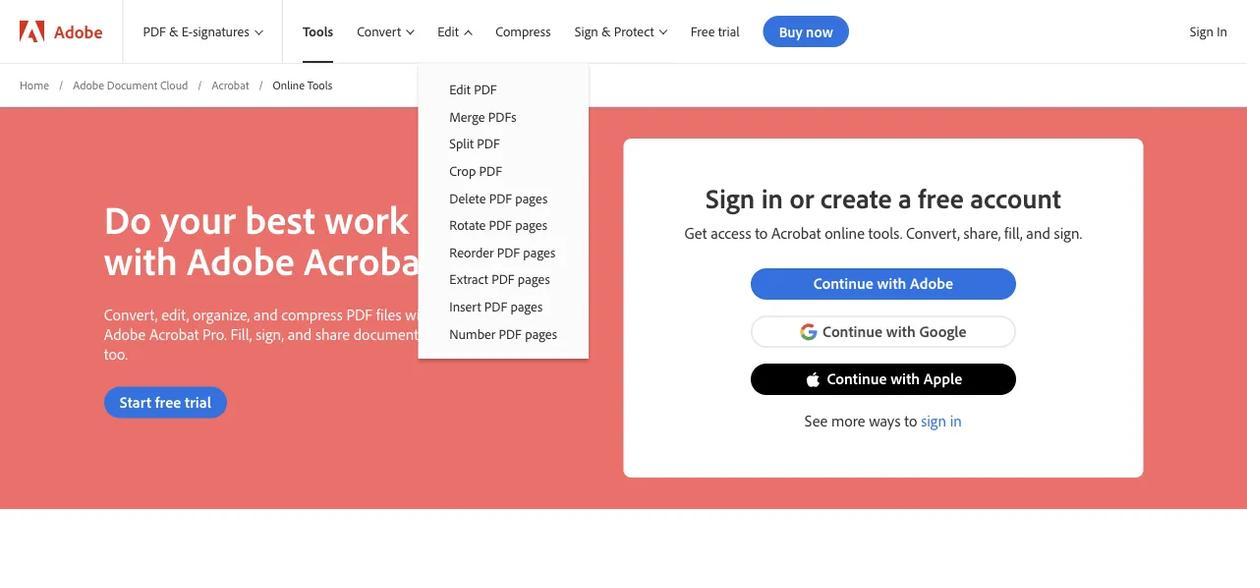 Task type: describe. For each thing, give the bounding box(es) containing it.
sign in
[[1190, 23, 1227, 40]]

edit button
[[418, 0, 476, 63]]

convert, edit, organize, and compress pdf files with adobe acrobat pro. fill, sign, and share documents too.
[[104, 304, 433, 363]]

fill,
[[230, 324, 252, 343]]

with inside do your best work online with adobe acrobat
[[104, 235, 178, 284]]

continue with apple link
[[751, 363, 1016, 395]]

extract pdf pages
[[449, 270, 550, 288]]

delete
[[449, 189, 486, 206]]

adobe document cloud link
[[73, 77, 188, 93]]

create
[[820, 180, 892, 215]]

apple
[[924, 368, 962, 388]]

free inside sign in or create a free account get access to acrobat online tools. convert, share, fill, and sign.
[[918, 180, 964, 215]]

continue with adobe
[[814, 273, 953, 293]]

your
[[160, 193, 236, 243]]

convert button
[[337, 0, 418, 63]]

with for continue with apple
[[891, 368, 920, 388]]

rotate pdf pages
[[449, 216, 548, 233]]

reorder pdf pages
[[449, 243, 556, 260]]

with for continue with google
[[886, 321, 916, 340]]

convert, inside "convert, edit, organize, and compress pdf files with adobe acrobat pro. fill, sign, and share documents too."
[[104, 304, 158, 324]]

insert pdf pages link
[[418, 293, 589, 320]]

pdf for delete
[[489, 189, 512, 206]]

acrobat link
[[212, 77, 249, 93]]

continue with google link
[[751, 315, 1016, 348]]

extract pdf pages link
[[418, 266, 589, 293]]

share,
[[964, 223, 1001, 243]]

0 vertical spatial tools
[[303, 23, 333, 40]]

files
[[376, 304, 402, 324]]

more
[[831, 411, 865, 430]]

compress link
[[476, 0, 555, 63]]

reorder
[[449, 243, 494, 260]]

too.
[[104, 343, 128, 363]]

acrobat inside "convert, edit, organize, and compress pdf files with adobe acrobat pro. fill, sign, and share documents too."
[[149, 324, 199, 343]]

continue for continue with adobe
[[814, 273, 873, 293]]

pdf inside "convert, edit, organize, and compress pdf files with adobe acrobat pro. fill, sign, and share documents too."
[[346, 304, 373, 324]]

rotate
[[449, 216, 486, 233]]

signatures
[[193, 23, 249, 40]]

compress
[[281, 304, 343, 324]]

pages for number pdf pages
[[525, 325, 557, 342]]

& for pdf
[[169, 23, 178, 40]]

and inside sign in or create a free account get access to acrobat online tools. convert, share, fill, and sign.
[[1026, 223, 1050, 243]]

number pdf pages
[[449, 325, 557, 342]]

account
[[970, 180, 1061, 215]]

0 horizontal spatial free
[[155, 391, 181, 411]]

1 horizontal spatial and
[[288, 324, 312, 343]]

ways
[[869, 411, 901, 430]]

pdf for edit
[[474, 81, 497, 98]]

reorder pdf pages link
[[418, 238, 589, 266]]

delete pdf pages link
[[418, 184, 589, 211]]

adobe inside do your best work online with adobe acrobat
[[187, 235, 295, 284]]

insert
[[449, 298, 481, 315]]

sign & protect
[[575, 22, 654, 40]]

pro.
[[203, 324, 227, 343]]

start free trial
[[120, 391, 211, 411]]

pages for extract pdf pages
[[518, 270, 550, 288]]

delete pdf pages
[[449, 189, 548, 206]]

crop
[[449, 162, 476, 179]]

0 horizontal spatial and
[[254, 304, 278, 324]]

work
[[324, 193, 409, 243]]

acrobat down signatures
[[212, 77, 249, 92]]

in inside sign in or create a free account get access to acrobat online tools. convert, share, fill, and sign.
[[761, 180, 783, 215]]

merge pdfs link
[[418, 103, 589, 130]]

extract
[[449, 270, 488, 288]]

sign in or create a free account get access to acrobat online tools. convert, share, fill, and sign.
[[684, 180, 1082, 243]]

tools.
[[868, 223, 903, 243]]

see more ways to sign in
[[805, 411, 962, 430]]

compress
[[496, 22, 551, 40]]

share
[[315, 324, 350, 343]]

sign for in
[[706, 180, 755, 215]]

tools link
[[283, 0, 337, 63]]

adobe up google
[[910, 273, 953, 293]]

sign in link
[[921, 411, 962, 430]]

sign,
[[256, 324, 284, 343]]

with inside "convert, edit, organize, and compress pdf files with adobe acrobat pro. fill, sign, and share documents too."
[[405, 304, 433, 324]]

group containing edit pdf
[[418, 63, 589, 359]]

access
[[711, 223, 751, 243]]



Task type: locate. For each thing, give the bounding box(es) containing it.
to
[[755, 223, 768, 243], [904, 411, 917, 430]]

adobe up "adobe document cloud"
[[54, 20, 103, 42]]

with for continue with adobe
[[877, 273, 906, 293]]

documents
[[354, 324, 425, 343]]

adobe document cloud
[[73, 77, 188, 92]]

pdf for split
[[477, 135, 500, 152]]

acrobat up files
[[304, 235, 433, 284]]

0 vertical spatial convert,
[[906, 223, 960, 243]]

number
[[449, 325, 496, 342]]

adobe inside "link"
[[73, 77, 104, 92]]

sign in button
[[1186, 15, 1231, 48]]

online
[[273, 77, 305, 92]]

group
[[418, 63, 589, 359]]

continue with google
[[823, 321, 967, 340]]

0 vertical spatial trial
[[718, 23, 740, 40]]

pages for rotate pdf pages
[[515, 216, 548, 233]]

adobe up 'organize,'
[[187, 235, 295, 284]]

edit pdf
[[449, 81, 497, 98]]

trial right start
[[185, 391, 211, 411]]

edit for edit
[[438, 22, 459, 40]]

edit up merge
[[449, 81, 471, 98]]

2 vertical spatial continue
[[827, 368, 887, 388]]

& left protect
[[601, 22, 611, 40]]

1 horizontal spatial &
[[601, 22, 611, 40]]

edit pdf link
[[418, 76, 589, 103]]

pdf down rotate pdf pages link
[[497, 243, 520, 260]]

pages
[[515, 189, 548, 206], [515, 216, 548, 233], [523, 243, 556, 260], [518, 270, 550, 288], [511, 298, 543, 315], [525, 325, 557, 342]]

2 horizontal spatial sign
[[1190, 23, 1214, 40]]

1 vertical spatial edit
[[449, 81, 471, 98]]

pdfs
[[488, 108, 517, 125]]

number pdf pages link
[[418, 320, 589, 347]]

crop pdf
[[449, 162, 502, 179]]

0 horizontal spatial in
[[761, 180, 783, 215]]

trial right free
[[718, 23, 740, 40]]

pages down rotate pdf pages link
[[523, 243, 556, 260]]

protect
[[614, 22, 654, 40]]

0 vertical spatial to
[[755, 223, 768, 243]]

in left or
[[761, 180, 783, 215]]

organize,
[[193, 304, 250, 324]]

with
[[104, 235, 178, 284], [877, 273, 906, 293], [405, 304, 433, 324], [886, 321, 916, 340], [891, 368, 920, 388]]

online inside do your best work online with adobe acrobat
[[418, 193, 522, 243]]

adobe link
[[0, 0, 122, 63]]

adobe left edit,
[[104, 324, 146, 343]]

split
[[449, 135, 474, 152]]

do
[[104, 193, 151, 243]]

0 vertical spatial continue
[[814, 273, 873, 293]]

pdf down extract pdf pages
[[484, 298, 507, 315]]

0 horizontal spatial to
[[755, 223, 768, 243]]

pdf up rotate pdf pages
[[489, 189, 512, 206]]

0 horizontal spatial convert,
[[104, 304, 158, 324]]

1 horizontal spatial in
[[950, 411, 962, 430]]

sign for &
[[575, 22, 598, 40]]

sign for in
[[1190, 23, 1214, 40]]

1 vertical spatial continue
[[823, 321, 883, 340]]

convert
[[357, 22, 401, 40]]

start free trial link
[[104, 387, 227, 418]]

in
[[761, 180, 783, 215], [950, 411, 962, 430]]

pdf left e-
[[143, 23, 166, 40]]

adobe left document
[[73, 77, 104, 92]]

with up continue with google
[[877, 273, 906, 293]]

pages down the "delete pdf pages" link on the top of the page
[[515, 216, 548, 233]]

sign inside button
[[1190, 23, 1214, 40]]

a
[[898, 180, 912, 215]]

see
[[805, 411, 828, 430]]

online up reorder
[[418, 193, 522, 243]]

convert, inside sign in or create a free account get access to acrobat online tools. convert, share, fill, and sign.
[[906, 223, 960, 243]]

0 vertical spatial in
[[761, 180, 783, 215]]

adobe inside "convert, edit, organize, and compress pdf files with adobe acrobat pro. fill, sign, and share documents too."
[[104, 324, 146, 343]]

acrobat inside do your best work online with adobe acrobat
[[304, 235, 433, 284]]

1 horizontal spatial to
[[904, 411, 917, 430]]

pdf inside popup button
[[143, 23, 166, 40]]

online inside sign in or create a free account get access to acrobat online tools. convert, share, fill, and sign.
[[825, 223, 865, 243]]

to right access
[[755, 223, 768, 243]]

0 horizontal spatial &
[[169, 23, 178, 40]]

1 horizontal spatial sign
[[706, 180, 755, 215]]

merge
[[449, 108, 485, 125]]

pdf down insert pdf pages link
[[499, 325, 522, 342]]

or
[[790, 180, 814, 215]]

pdf for rotate
[[489, 216, 512, 233]]

acrobat left pro.
[[149, 324, 199, 343]]

free right start
[[155, 391, 181, 411]]

1 horizontal spatial convert,
[[906, 223, 960, 243]]

edit for edit pdf
[[449, 81, 471, 98]]

0 vertical spatial edit
[[438, 22, 459, 40]]

cloud
[[160, 77, 188, 92]]

continue for continue with apple
[[827, 368, 887, 388]]

free
[[691, 23, 715, 40]]

1 vertical spatial convert,
[[104, 304, 158, 324]]

0 horizontal spatial trial
[[185, 391, 211, 411]]

best
[[245, 193, 315, 243]]

tools up online tools
[[303, 23, 333, 40]]

acrobat inside sign in or create a free account get access to acrobat online tools. convert, share, fill, and sign.
[[771, 223, 821, 243]]

free right a
[[918, 180, 964, 215]]

continue with apple
[[827, 368, 962, 388]]

trial
[[718, 23, 740, 40], [185, 391, 211, 411]]

pdf for number
[[499, 325, 522, 342]]

continue up continue with google link
[[814, 273, 873, 293]]

split pdf
[[449, 135, 500, 152]]

convert,
[[906, 223, 960, 243], [104, 304, 158, 324]]

with left apple
[[891, 368, 920, 388]]

& for sign
[[601, 22, 611, 40]]

sign.
[[1054, 223, 1082, 243]]

fill,
[[1004, 223, 1023, 243]]

1 vertical spatial in
[[950, 411, 962, 430]]

online
[[418, 193, 522, 243], [825, 223, 865, 243]]

sign
[[575, 22, 598, 40], [1190, 23, 1214, 40], [706, 180, 755, 215]]

online down create
[[825, 223, 865, 243]]

pages for delete pdf pages
[[515, 189, 548, 206]]

split pdf link
[[418, 130, 589, 157]]

0 horizontal spatial sign
[[575, 22, 598, 40]]

in
[[1217, 23, 1227, 40]]

pages down insert pdf pages link
[[525, 325, 557, 342]]

document
[[107, 77, 157, 92]]

pdf down delete pdf pages
[[489, 216, 512, 233]]

pdf
[[143, 23, 166, 40], [474, 81, 497, 98], [477, 135, 500, 152], [479, 162, 502, 179], [489, 189, 512, 206], [489, 216, 512, 233], [497, 243, 520, 260], [492, 270, 515, 288], [484, 298, 507, 315], [346, 304, 373, 324], [499, 325, 522, 342]]

continue for continue with google
[[823, 321, 883, 340]]

1 vertical spatial free
[[155, 391, 181, 411]]

sign up access
[[706, 180, 755, 215]]

0 horizontal spatial online
[[418, 193, 522, 243]]

in right sign
[[950, 411, 962, 430]]

tools
[[303, 23, 333, 40], [307, 77, 332, 92]]

pdf down reorder pdf pages link
[[492, 270, 515, 288]]

e-
[[182, 23, 193, 40]]

sign & protect button
[[555, 0, 671, 63]]

with left google
[[886, 321, 916, 340]]

and right the fill,
[[1026, 223, 1050, 243]]

continue with adobe link
[[751, 268, 1016, 300]]

home link
[[20, 77, 49, 93]]

pdf for crop
[[479, 162, 502, 179]]

1 horizontal spatial free
[[918, 180, 964, 215]]

pages down extract pdf pages link
[[511, 298, 543, 315]]

sign
[[921, 411, 946, 430]]

2 horizontal spatial and
[[1026, 223, 1050, 243]]

to left sign
[[904, 411, 917, 430]]

rotate pdf pages link
[[418, 211, 589, 238]]

pdf for extract
[[492, 270, 515, 288]]

pages for insert pdf pages
[[511, 298, 543, 315]]

start
[[120, 391, 152, 411]]

pages down reorder pdf pages link
[[518, 270, 550, 288]]

sign inside sign in or create a free account get access to acrobat online tools. convert, share, fill, and sign.
[[706, 180, 755, 215]]

adobe
[[54, 20, 103, 42], [73, 77, 104, 92], [187, 235, 295, 284], [910, 273, 953, 293], [104, 324, 146, 343]]

convert, down a
[[906, 223, 960, 243]]

sign left protect
[[575, 22, 598, 40]]

acrobat down or
[[771, 223, 821, 243]]

pdf for insert
[[484, 298, 507, 315]]

pdf right crop
[[479, 162, 502, 179]]

online tools
[[273, 77, 332, 92]]

edit
[[438, 22, 459, 40], [449, 81, 471, 98]]

and right fill,
[[254, 304, 278, 324]]

continue down continue with adobe link
[[823, 321, 883, 340]]

and right sign,
[[288, 324, 312, 343]]

& inside 'dropdown button'
[[601, 22, 611, 40]]

convert, up too.
[[104, 304, 158, 324]]

to inside sign in or create a free account get access to acrobat online tools. convert, share, fill, and sign.
[[755, 223, 768, 243]]

pdf & e-signatures
[[143, 23, 249, 40]]

crop pdf link
[[418, 157, 589, 184]]

free
[[918, 180, 964, 215], [155, 391, 181, 411]]

continue up more
[[827, 368, 887, 388]]

edit inside popup button
[[438, 22, 459, 40]]

pdf right "split"
[[477, 135, 500, 152]]

1 vertical spatial tools
[[307, 77, 332, 92]]

insert pdf pages
[[449, 298, 543, 315]]

1 vertical spatial to
[[904, 411, 917, 430]]

pages for reorder pdf pages
[[523, 243, 556, 260]]

& left e-
[[169, 23, 178, 40]]

pdf up merge pdfs
[[474, 81, 497, 98]]

do your best work online with adobe acrobat
[[104, 193, 522, 284]]

sign left the in
[[1190, 23, 1214, 40]]

pdf left files
[[346, 304, 373, 324]]

edit up edit pdf
[[438, 22, 459, 40]]

pages down crop pdf link
[[515, 189, 548, 206]]

pdf for reorder
[[497, 243, 520, 260]]

edit,
[[161, 304, 189, 324]]

& inside popup button
[[169, 23, 178, 40]]

sign inside 'dropdown button'
[[575, 22, 598, 40]]

with right files
[[405, 304, 433, 324]]

get
[[684, 223, 707, 243]]

1 horizontal spatial trial
[[718, 23, 740, 40]]

1 horizontal spatial online
[[825, 223, 865, 243]]

pdf & e-signatures button
[[123, 0, 282, 63]]

home
[[20, 77, 49, 92]]

1 vertical spatial trial
[[185, 391, 211, 411]]

free trial link
[[671, 0, 744, 63]]

merge pdfs
[[449, 108, 517, 125]]

with up edit,
[[104, 235, 178, 284]]

google
[[919, 321, 967, 340]]

tools right "online"
[[307, 77, 332, 92]]

0 vertical spatial free
[[918, 180, 964, 215]]

acrobat
[[212, 77, 249, 92], [771, 223, 821, 243], [304, 235, 433, 284], [149, 324, 199, 343]]



Task type: vqa. For each thing, say whether or not it's contained in the screenshot.
Continue to the bottom
yes



